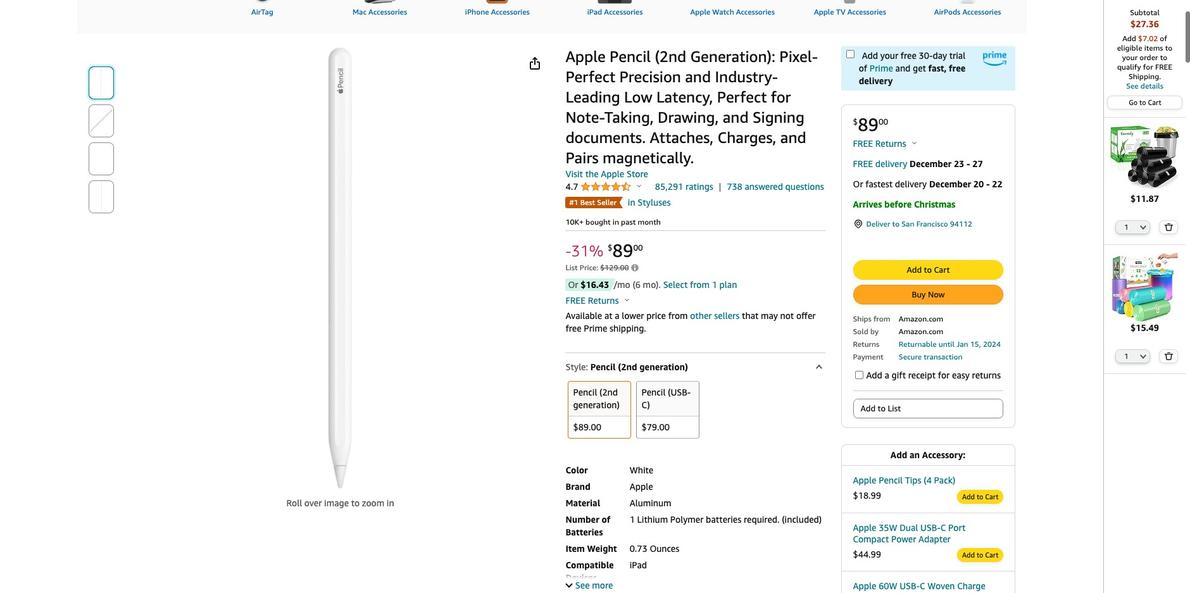 Task type: locate. For each thing, give the bounding box(es) containing it.
free down "trial"
[[949, 63, 966, 73]]

for right qualify
[[1144, 62, 1154, 72]]

0 vertical spatial see
[[1127, 81, 1139, 91]]

secure
[[899, 352, 922, 362]]

ipad for ipad accessories
[[587, 7, 602, 16]]

may
[[761, 310, 778, 321]]

december down 23
[[930, 179, 972, 189]]

0 horizontal spatial c
[[920, 581, 926, 592]]

1 vertical spatial (2nd
[[618, 362, 637, 372]]

mac accessories
[[353, 7, 407, 16]]

$18.99
[[853, 490, 881, 501]]

apple left watch on the right top of page
[[691, 7, 711, 16]]

popover image down /mo on the right
[[625, 298, 629, 301]]

color
[[566, 465, 588, 476]]

number of batteries
[[566, 514, 611, 538]]

of right the number
[[602, 514, 611, 525]]

00 inside -31% $ 89 00
[[633, 243, 643, 253]]

free
[[1156, 62, 1173, 72], [853, 138, 873, 149], [853, 158, 873, 169], [566, 295, 586, 306]]

0 vertical spatial of
[[1160, 34, 1168, 43]]

of right $7.02
[[1160, 34, 1168, 43]]

past
[[621, 217, 636, 227]]

2 delete image from the top
[[1165, 352, 1174, 360]]

$ up free delivery link
[[853, 117, 858, 127]]

1 vertical spatial december
[[930, 179, 972, 189]]

price
[[647, 310, 666, 321]]

eligible
[[1118, 43, 1143, 53]]

accessories for airpods accessories
[[963, 7, 1001, 16]]

returns
[[876, 138, 907, 149], [588, 295, 619, 306], [853, 339, 880, 349]]

apple for apple 35w dual usb-c port compact power adapter
[[853, 522, 877, 533]]

1 horizontal spatial or
[[853, 179, 863, 189]]

1 left plan
[[712, 279, 717, 290]]

see up the go
[[1127, 81, 1139, 91]]

airpods accessories link
[[911, 0, 1025, 16]]

89 up $129.00
[[613, 240, 633, 261]]

in left past
[[613, 217, 619, 227]]

by
[[871, 327, 879, 336]]

738 answered questions link
[[727, 180, 824, 193]]

1 accessories from the left
[[369, 7, 407, 16]]

amazon.com up returnable on the bottom of page
[[899, 327, 944, 336]]

pencil left tips
[[879, 475, 903, 486]]

0 vertical spatial c
[[941, 522, 946, 533]]

(2nd inside apple pencil (2nd generation): pixel- perfect precision and industry- leading low latency, perfect for note-taking, drawing, and signing documents. attaches, charges, and pairs magnetically. visit the apple store
[[655, 47, 687, 65]]

add to cart up the charge
[[963, 551, 999, 559]]

pencil inside pencil (usb- c)
[[642, 387, 666, 398]]

89 up free delivery link
[[858, 114, 879, 135]]

1 left lithium
[[630, 514, 635, 525]]

0 horizontal spatial for
[[771, 88, 791, 106]]

1 vertical spatial usb-
[[900, 581, 920, 592]]

perfect down industry-
[[717, 88, 767, 106]]

1 vertical spatial free returns button
[[566, 294, 629, 307]]

see for see more
[[576, 580, 590, 591]]

free returns down $16.43
[[566, 295, 621, 306]]

your left "order"
[[1123, 53, 1138, 62]]

apple 60w usb-c woven charge cable (1 m) ​​​​​​​
[[853, 581, 986, 593]]

dual
[[900, 522, 918, 533]]

2 horizontal spatial of
[[1160, 34, 1168, 43]]

from right price at the right of page
[[668, 310, 688, 321]]

free down $ 89 00
[[853, 138, 873, 149]]

delete image
[[1165, 223, 1174, 231], [1165, 352, 1174, 360]]

free delivery december 23 - 27
[[853, 158, 983, 169]]

30-
[[919, 50, 933, 61]]

generation) up $89.00
[[573, 400, 620, 410]]

35w
[[879, 522, 898, 533]]

1 delete image from the top
[[1165, 223, 1174, 231]]

free up and get
[[901, 50, 917, 61]]

select
[[663, 279, 688, 290]]

aluminum
[[630, 498, 672, 508]]

delivery for or fastest delivery december 20 - 22
[[895, 179, 927, 189]]

add to cart submit up port
[[958, 491, 1003, 503]]

(2nd
[[655, 47, 687, 65], [618, 362, 637, 372], [600, 387, 618, 398]]

delete image right dropdown icon
[[1165, 223, 1174, 231]]

None submit
[[89, 67, 113, 99], [89, 105, 113, 137], [89, 143, 113, 175], [89, 181, 113, 213], [1160, 221, 1178, 233], [1160, 350, 1178, 363], [569, 382, 631, 438], [637, 382, 699, 438], [89, 67, 113, 99], [89, 105, 113, 137], [89, 143, 113, 175], [89, 181, 113, 213], [1160, 221, 1178, 233], [1160, 350, 1178, 363], [569, 382, 631, 438], [637, 382, 699, 438]]

c left woven
[[920, 581, 926, 592]]

usb- up ​​​​​​​
[[900, 581, 920, 592]]

go
[[1129, 98, 1138, 106]]

add to cart up buy now
[[907, 265, 950, 275]]

2 vertical spatial free
[[566, 323, 582, 334]]

or for or fastest delivery december 20 - 22
[[853, 179, 863, 189]]

free down available
[[566, 323, 582, 334]]

precision
[[620, 68, 681, 85]]

00 up free delivery link
[[879, 117, 889, 127]]

1 vertical spatial of
[[859, 63, 868, 73]]

and down signing
[[781, 129, 807, 146]]

0 vertical spatial amazon.com
[[899, 314, 944, 324]]

1 vertical spatial 00
[[633, 243, 643, 253]]

2 horizontal spatial -
[[987, 179, 990, 189]]

1 horizontal spatial free returns
[[853, 138, 909, 149]]

for inside apple pencil (2nd generation): pixel- perfect precision and industry- leading low latency, perfect for note-taking, drawing, and signing documents. attaches, charges, and pairs magnetically. visit the apple store
[[771, 88, 791, 106]]

2 vertical spatial of
[[602, 514, 611, 525]]

apple pencil (2nd generation): pixel-perfect precision and industry-leading low latency, perfect for note-taking, drawing, and signing documents. attaches, charges, and pairs magnetically. image
[[327, 46, 353, 489]]

2 accessories from the left
[[491, 7, 530, 16]]

pencil right style:
[[591, 362, 616, 372]]

$129.00
[[600, 263, 629, 273]]

0 vertical spatial returns
[[876, 138, 907, 149]]

1 vertical spatial delete image
[[1165, 352, 1174, 360]]

add to cart
[[907, 265, 950, 275], [963, 492, 999, 501], [963, 551, 999, 559]]

buy
[[912, 289, 926, 300]]

0 horizontal spatial 00
[[633, 243, 643, 253]]

answered
[[745, 181, 783, 192]]

1 vertical spatial or
[[568, 279, 579, 290]]

- left 27
[[967, 158, 970, 169]]

0 vertical spatial 89
[[858, 114, 879, 135]]

from up by
[[874, 314, 891, 324]]

4.7 button
[[566, 181, 642, 193]]

returns up free delivery link
[[876, 138, 907, 149]]

0 horizontal spatial 89
[[613, 240, 633, 261]]

pencil inside apple pencil tips (4 pack) link
[[879, 475, 903, 486]]

0 vertical spatial free returns button
[[853, 137, 917, 150]]

1 vertical spatial generation)
[[573, 400, 620, 410]]

$15.49
[[1131, 322, 1159, 333]]

of inside of eligible items to your order to qualify for free shipping.
[[1160, 34, 1168, 43]]

select from 1 plan link
[[663, 279, 737, 290]]

0 vertical spatial delete image
[[1165, 223, 1174, 231]]

amazon.com inside amazon.com sold by
[[899, 314, 944, 324]]

list inside option
[[888, 403, 901, 414]]

or
[[853, 179, 863, 189], [568, 279, 579, 290]]

1 horizontal spatial perfect
[[717, 88, 767, 106]]

accessory:
[[923, 450, 966, 460]]

free up fastest
[[853, 158, 873, 169]]

2 vertical spatial for
[[938, 370, 950, 381]]

2 horizontal spatial popover image
[[912, 141, 917, 144]]

returnable
[[899, 339, 937, 349]]

add to cart submit up the charge
[[958, 549, 1003, 562]]

1 vertical spatial perfect
[[717, 88, 767, 106]]

m)
[[888, 592, 899, 593]]

free down items
[[1156, 62, 1173, 72]]

(2nd down style: pencil (2nd generation)
[[600, 387, 618, 398]]

1 horizontal spatial prime
[[870, 63, 893, 73]]

(6
[[633, 279, 641, 290]]

add up buy
[[907, 265, 922, 275]]

27
[[973, 158, 983, 169]]

2 horizontal spatial free
[[949, 63, 966, 73]]

1 vertical spatial list
[[888, 403, 901, 414]]

00 down past
[[633, 243, 643, 253]]

c
[[941, 522, 946, 533], [920, 581, 926, 592]]

1 horizontal spatial see
[[1127, 81, 1139, 91]]

delivery down prime 'link' on the right top
[[859, 75, 893, 86]]

0 vertical spatial (2nd
[[655, 47, 687, 65]]

and
[[896, 63, 911, 73], [685, 68, 711, 85], [723, 108, 749, 126], [781, 129, 807, 146]]

add inside add to list option
[[861, 403, 876, 414]]

0 horizontal spatial a
[[615, 310, 620, 321]]

main content
[[77, 46, 1027, 593]]

free returns up free delivery link
[[853, 138, 909, 149]]

2 vertical spatial -
[[566, 242, 572, 259]]

in right zoom
[[387, 498, 394, 508]]

charges,
[[718, 129, 777, 146]]

0 vertical spatial popover image
[[912, 141, 917, 144]]

0 horizontal spatial or
[[568, 279, 579, 290]]

3 accessories from the left
[[604, 7, 643, 16]]

1 horizontal spatial a
[[885, 370, 890, 381]]

1 horizontal spatial your
[[1123, 53, 1138, 62]]

0 vertical spatial or
[[853, 179, 863, 189]]

0 horizontal spatial generation)
[[573, 400, 620, 410]]

1 horizontal spatial of
[[859, 63, 868, 73]]

$ up $129.00
[[608, 243, 613, 253]]

add to cart submit up buy now
[[854, 261, 1003, 279]]

1 horizontal spatial in
[[613, 217, 619, 227]]

0 horizontal spatial of
[[602, 514, 611, 525]]

0 vertical spatial perfect
[[566, 68, 616, 85]]

your inside of eligible items to your order to qualify for free shipping.
[[1123, 53, 1138, 62]]

0 vertical spatial free
[[901, 50, 917, 61]]

popover image
[[912, 141, 917, 144], [637, 184, 642, 187], [625, 298, 629, 301]]

prime down available
[[584, 323, 607, 334]]

0 horizontal spatial -
[[566, 242, 572, 259]]

0 vertical spatial add to cart
[[907, 265, 950, 275]]

1 horizontal spatial popover image
[[637, 184, 642, 187]]

2 vertical spatial popover image
[[625, 298, 629, 301]]

1 horizontal spatial c
[[941, 522, 946, 533]]

or for or $16.43 /mo (6 mo). select from 1 plan
[[568, 279, 579, 290]]

returns inside the amazon.com returns
[[853, 339, 880, 349]]

adapter
[[919, 534, 951, 544]]

0 vertical spatial list
[[566, 263, 578, 273]]

ipad inside main content
[[630, 560, 647, 571]]

1 vertical spatial see
[[576, 580, 590, 591]]

Add to Cart submit
[[854, 261, 1003, 279], [958, 491, 1003, 503], [958, 549, 1003, 562]]

1 vertical spatial popover image
[[637, 184, 642, 187]]

00 inside $ 89 00
[[879, 117, 889, 127]]

tips
[[905, 475, 922, 486]]

now
[[928, 289, 945, 300]]

1 horizontal spatial from
[[690, 279, 710, 290]]

ratings
[[686, 181, 714, 192]]

2 horizontal spatial for
[[1144, 62, 1154, 72]]

0 horizontal spatial free returns
[[566, 295, 621, 306]]

1 horizontal spatial free returns button
[[853, 137, 917, 150]]

$ inside -31% $ 89 00
[[608, 243, 613, 253]]

1 vertical spatial prime
[[584, 323, 607, 334]]

add inside add your free 30-day trial of
[[862, 50, 878, 61]]

generation) up (usb-
[[640, 362, 688, 372]]

weight
[[587, 543, 617, 554]]

see right extender expand image
[[576, 580, 590, 591]]

airtag link
[[206, 0, 319, 16]]

c inside apple 60w usb-c woven charge cable (1 m) ​​​​​​​
[[920, 581, 926, 592]]

-
[[967, 158, 970, 169], [987, 179, 990, 189], [566, 242, 572, 259]]

free returns button
[[853, 137, 917, 150], [566, 294, 629, 307]]

1 horizontal spatial list
[[888, 403, 901, 414]]

add to cart submit for apple 35w dual usb-c port compact power adapter
[[958, 549, 1003, 562]]

deliver
[[867, 219, 891, 229]]

apple down white
[[630, 481, 653, 492]]

returns up at
[[588, 295, 619, 306]]

of inside number of batteries
[[602, 514, 611, 525]]

$27.36
[[1131, 18, 1159, 29]]

apple pencil (2nd generation): pixel- perfect precision and industry- leading low latency, perfect for note-taking, drawing, and signing documents. attaches, charges, and pairs magnetically. visit the apple store
[[566, 47, 818, 179]]

iphone accessories image
[[471, 0, 525, 8]]

None checkbox
[[846, 50, 855, 58]]

add to cart up port
[[963, 492, 999, 501]]

delivery up arrives before christmas on the right top of the page
[[895, 179, 927, 189]]

add to cart submit for apple pencil tips (4 pack)
[[958, 491, 1003, 503]]

apple inside apple 60w usb-c woven charge cable (1 m) ​​​​​​​
[[853, 581, 877, 592]]

roll over image to zoom in
[[287, 498, 394, 508]]

add up prime 'link' on the right top
[[862, 50, 878, 61]]

c left port
[[941, 522, 946, 533]]

10k+
[[566, 217, 584, 227]]

1 horizontal spatial ipad
[[630, 560, 647, 571]]

1 horizontal spatial -
[[967, 158, 970, 169]]

or left fastest
[[853, 179, 863, 189]]

apple up $18.99
[[853, 475, 877, 486]]

list down gift
[[888, 403, 901, 414]]

0 vertical spatial usb-
[[921, 522, 941, 533]]

1 horizontal spatial 00
[[879, 117, 889, 127]]

amazon.com for amazon.com returns
[[899, 327, 944, 336]]

list left price:
[[566, 263, 578, 273]]

4.7
[[566, 181, 581, 192]]

apple up 4.7 button
[[601, 168, 625, 179]]

visit the apple store link
[[566, 168, 648, 179]]

in up past
[[628, 197, 636, 208]]

(2nd for generation)
[[618, 362, 637, 372]]

delivery inside fast, free delivery
[[859, 75, 893, 86]]

0 vertical spatial ipad
[[587, 7, 602, 16]]

2 horizontal spatial in
[[628, 197, 636, 208]]

popover image down store
[[637, 184, 642, 187]]

pencil (usb- c)
[[642, 387, 691, 410]]

0 vertical spatial 00
[[879, 117, 889, 127]]

price:
[[580, 263, 599, 273]]

free returns button down $16.43
[[566, 294, 629, 307]]

december up or fastest delivery december 20 - 22
[[910, 158, 952, 169]]

for left easy
[[938, 370, 950, 381]]

1 vertical spatial amazon.com
[[899, 327, 944, 336]]

1 horizontal spatial $
[[853, 117, 858, 127]]

apple up cable
[[853, 581, 877, 592]]

gift
[[892, 370, 906, 381]]

Add to List submit
[[854, 400, 1003, 418]]

2 amazon.com from the top
[[899, 327, 944, 336]]

jan
[[957, 339, 969, 349]]

0 vertical spatial free returns
[[853, 138, 909, 149]]

pencil inside apple pencil (2nd generation): pixel- perfect precision and industry- leading low latency, perfect for note-taking, drawing, and signing documents. attaches, charges, and pairs magnetically. visit the apple store
[[610, 47, 651, 65]]

item weight
[[566, 543, 617, 554]]

amazon.com down buy
[[899, 314, 944, 324]]

industry-
[[715, 68, 778, 85]]

1 vertical spatial a
[[885, 370, 890, 381]]

generation)
[[640, 362, 688, 372], [573, 400, 620, 410]]

apple for apple 60w usb-c woven charge cable (1 m) ​​​​​​​
[[853, 581, 877, 592]]

material
[[566, 498, 600, 508]]

apple pencil tips (4 pack) link
[[853, 475, 1003, 488]]

prime left get
[[870, 63, 893, 73]]

returns up payment
[[853, 339, 880, 349]]

1 vertical spatial ipad
[[630, 560, 647, 571]]

airpods accessories image
[[941, 0, 995, 8]]

add to list
[[861, 403, 901, 414]]

1 amazon.com from the top
[[899, 314, 944, 324]]

go to cart link
[[1108, 96, 1182, 109]]

fast,
[[929, 63, 947, 73]]

add
[[1123, 34, 1137, 43], [862, 50, 878, 61], [907, 265, 922, 275], [867, 370, 883, 381], [861, 403, 876, 414], [891, 450, 908, 460], [963, 492, 975, 501], [963, 551, 975, 559]]

(2nd down shipping.
[[618, 362, 637, 372]]

from right select
[[690, 279, 710, 290]]

85,291 ratings link
[[655, 181, 714, 192]]

secure transaction button
[[899, 351, 963, 362]]

a left gift
[[885, 370, 890, 381]]

free inside of eligible items to your order to qualify for free shipping.
[[1156, 62, 1173, 72]]

$7.02
[[1139, 34, 1158, 43]]

apple
[[691, 7, 711, 16], [814, 7, 834, 16], [566, 47, 606, 65], [601, 168, 625, 179], [853, 475, 877, 486], [630, 481, 653, 492], [853, 522, 877, 533], [853, 581, 877, 592]]

0 horizontal spatial prime
[[584, 323, 607, 334]]

pencil inside selected style is pencil (2nd generation). tap to collapse. element
[[591, 362, 616, 372]]

0 horizontal spatial free
[[566, 323, 582, 334]]

1 vertical spatial for
[[771, 88, 791, 106]]

and up latency,
[[685, 68, 711, 85]]

2 vertical spatial add to cart
[[963, 551, 999, 559]]

your up prime 'link' on the right top
[[881, 50, 899, 61]]

1 vertical spatial 89
[[613, 240, 633, 261]]

accessories for mac accessories
[[369, 7, 407, 16]]

free inside that may not offer free prime shipping.
[[566, 323, 582, 334]]

pencil up c)
[[642, 387, 666, 398]]

c inside apple 35w dual usb-c port compact power adapter
[[941, 522, 946, 533]]

apple for apple
[[630, 481, 653, 492]]

(2nd up precision
[[655, 47, 687, 65]]

add right the add a gift receipt for easy returns checkbox
[[867, 370, 883, 381]]

attaches,
[[650, 129, 714, 146]]

apple inside apple 35w dual usb-c port compact power adapter
[[853, 522, 877, 533]]

apple up the compact
[[853, 522, 877, 533]]

see inside main content
[[576, 580, 590, 591]]

add down the add a gift receipt for easy returns checkbox
[[861, 403, 876, 414]]

of
[[1160, 34, 1168, 43], [859, 63, 868, 73], [602, 514, 611, 525]]

popover image up free delivery december 23 - 27
[[912, 141, 917, 144]]

1 vertical spatial add to cart submit
[[958, 491, 1003, 503]]

a right at
[[615, 310, 620, 321]]

0 vertical spatial for
[[1144, 62, 1154, 72]]

other sellers link
[[690, 310, 740, 321]]

add to cart for apple 35w dual usb-c port compact power adapter
[[963, 551, 999, 559]]

amazon.com inside the amazon.com returns
[[899, 327, 944, 336]]

apple up leading
[[566, 47, 606, 65]]

1 horizontal spatial free
[[901, 50, 917, 61]]

leading
[[566, 88, 620, 106]]

ipad accessories image
[[588, 0, 642, 8]]

0 horizontal spatial from
[[668, 310, 688, 321]]

airtag image
[[235, 0, 289, 8]]

add up port
[[963, 492, 975, 501]]

usb- up adapter
[[921, 522, 941, 533]]

of left prime 'link' on the right top
[[859, 63, 868, 73]]

delivery up fastest
[[876, 158, 908, 169]]

0 vertical spatial a
[[615, 310, 620, 321]]

or left $16.43
[[568, 279, 579, 290]]

6 accessories from the left
[[963, 7, 1001, 16]]

perfect up leading
[[566, 68, 616, 85]]

free inside add your free 30-day trial of
[[901, 50, 917, 61]]

free returns button up free delivery link
[[853, 137, 917, 150]]

mac
[[353, 7, 367, 16]]

arrives
[[853, 199, 882, 210]]

amazon.com
[[899, 314, 944, 324], [899, 327, 944, 336]]

- left "22"
[[987, 179, 990, 189]]

1
[[1125, 223, 1129, 231], [712, 279, 717, 290], [1125, 352, 1129, 360], [630, 514, 635, 525]]

1 vertical spatial returns
[[588, 295, 619, 306]]

2 vertical spatial (2nd
[[600, 387, 618, 398]]

pencil up precision
[[610, 47, 651, 65]]

more
[[592, 580, 613, 591]]

mac accessories image
[[353, 0, 407, 8]]

$89.00
[[573, 422, 602, 432]]

0 vertical spatial generation)
[[640, 362, 688, 372]]

$79.00
[[642, 422, 670, 432]]

31%
[[572, 242, 604, 259]]



Task type: describe. For each thing, give the bounding box(es) containing it.
compact
[[853, 534, 889, 544]]

pencil for generation)
[[591, 362, 616, 372]]

0 vertical spatial -
[[967, 158, 970, 169]]

c)
[[642, 400, 650, 410]]

arrives before christmas
[[853, 199, 956, 210]]

returns for the leftmost popover icon
[[588, 295, 619, 306]]

see details link
[[1111, 81, 1180, 91]]

watch
[[713, 7, 734, 16]]

2 vertical spatial in
[[387, 498, 394, 508]]

738
[[727, 181, 743, 192]]

christmas
[[914, 199, 956, 210]]

0 horizontal spatial perfect
[[566, 68, 616, 85]]

delete image for $11.87
[[1165, 223, 1174, 231]]

item
[[566, 543, 585, 554]]

apple 35w dual usb-c port compact power adapter link
[[853, 522, 1003, 547]]

apple watch accessories image
[[706, 0, 760, 8]]

returns for right popover icon
[[876, 138, 907, 149]]

details
[[1141, 81, 1164, 91]]

delete image for $15.49
[[1165, 352, 1174, 360]]

pairs
[[566, 149, 599, 167]]

other
[[690, 310, 712, 321]]

add to cart for apple pencil tips (4 pack)
[[963, 492, 999, 501]]

apple tv accessories
[[814, 7, 886, 16]]

add $7.02
[[1123, 34, 1160, 43]]

apple 35w dual usb-c port compact power adapter
[[853, 522, 966, 544]]

see more
[[576, 580, 613, 591]]

add down port
[[963, 551, 975, 559]]

batteries
[[706, 514, 742, 525]]

mac accessories link
[[323, 0, 437, 16]]

#1
[[570, 198, 578, 207]]

5 accessories from the left
[[848, 7, 886, 16]]

until
[[939, 339, 955, 349]]

free delivery link
[[853, 158, 908, 169]]

in styluses
[[628, 197, 671, 208]]

selected style is pencil (2nd generation). tap to collapse. element
[[566, 353, 825, 379]]

1 lithium polymer batteries required. (included)
[[630, 514, 822, 525]]

0 horizontal spatial free returns button
[[566, 294, 629, 307]]

0 vertical spatial prime
[[870, 63, 893, 73]]

23
[[954, 158, 965, 169]]

plan
[[720, 279, 737, 290]]

seller
[[597, 198, 617, 207]]

1.2 gallon/330pcs strong trash bags colorful clear garbage bags by teivio, bathroom trash can bin liners, small plastic bags for home office kitchen, multicolor image
[[1110, 252, 1180, 322]]

see more button
[[566, 580, 613, 591]]

add left $7.02
[[1123, 34, 1137, 43]]

hommaly 1.2 gallon 240 pcs small black trash bags, strong garbage bags, bathroom trash can bin liners unscented, mini plastic bags for office, waste basket liner, fit 3,4.5,6 liters, 0.5,0.8,1,1.2 gal image
[[1110, 123, 1180, 192]]

2 horizontal spatial from
[[874, 314, 891, 324]]

iphone accessories
[[465, 7, 530, 16]]

magnetically.
[[603, 149, 694, 167]]

and up the charges,
[[723, 108, 749, 126]]

1 horizontal spatial 89
[[858, 114, 879, 135]]

order
[[1140, 53, 1159, 62]]

to inside go to cart link
[[1140, 98, 1147, 106]]

pencil for (4
[[879, 475, 903, 486]]

tv
[[836, 7, 846, 16]]

usb- inside apple 60w usb-c woven charge cable (1 m) ​​​​​​​
[[900, 581, 920, 592]]

required.
[[744, 514, 780, 525]]

pencil inside pencil (2nd generation)
[[573, 387, 597, 398]]

#1 best seller
[[570, 198, 617, 207]]

apple for apple watch accessories
[[691, 7, 711, 16]]

image
[[324, 498, 349, 508]]

/mo
[[614, 279, 631, 290]]

of inside add your free 30-day trial of
[[859, 63, 868, 73]]

1 vertical spatial -
[[987, 179, 990, 189]]

free up available
[[566, 295, 586, 306]]

before
[[885, 199, 912, 210]]

- inside -31% $ 89 00
[[566, 242, 572, 259]]

ipad for ipad
[[630, 560, 647, 571]]

iphone
[[465, 7, 489, 16]]

0 horizontal spatial list
[[566, 263, 578, 273]]

Buy Now submit
[[854, 286, 1003, 304]]

accessories for iphone accessories
[[491, 7, 530, 16]]

apple tv accessories image
[[823, 0, 877, 8]]

(2nd inside pencil (2nd generation)
[[600, 387, 618, 398]]

amazon.com for amazon.com sold by
[[899, 314, 944, 324]]

$ inside $ 89 00
[[853, 117, 858, 127]]

1 left dropdown icon
[[1125, 223, 1129, 231]]

trial
[[950, 50, 966, 61]]

compatible
[[566, 560, 614, 571]]

pencil (2nd generation)
[[573, 387, 620, 410]]

1 vertical spatial delivery
[[876, 158, 908, 169]]

1 vertical spatial in
[[613, 217, 619, 227]]

popover image inside 4.7 button
[[637, 184, 642, 187]]

0 vertical spatial in
[[628, 197, 636, 208]]

apple tv accessories link
[[793, 0, 907, 16]]

mo).
[[643, 279, 661, 290]]

dropdown image
[[1141, 354, 1147, 359]]

get
[[913, 63, 926, 73]]

free returns for the leftmost popover icon
[[566, 295, 621, 306]]

store
[[627, 168, 648, 179]]

22
[[992, 179, 1003, 189]]

polymer
[[670, 514, 704, 525]]

and get
[[893, 63, 929, 73]]

apple for apple tv accessories
[[814, 7, 834, 16]]

qualify
[[1118, 62, 1142, 72]]

returnable until jan 15, 2024 payment
[[853, 339, 1001, 362]]

(usb-
[[668, 387, 691, 398]]

airtag
[[251, 7, 273, 16]]

add left an
[[891, 450, 908, 460]]

to inside add to list option
[[878, 403, 886, 414]]

0 vertical spatial add to cart submit
[[854, 261, 1003, 279]]

main content containing 89
[[77, 46, 1027, 593]]

extender expand image
[[566, 581, 573, 588]]

best
[[580, 198, 595, 207]]

and left get
[[896, 63, 911, 73]]

(included)
[[782, 514, 822, 525]]

free inside fast, free delivery
[[949, 63, 966, 73]]

pencil for generation):
[[610, 47, 651, 65]]

your inside add your free 30-day trial of
[[881, 50, 899, 61]]

port
[[949, 522, 966, 533]]

low
[[624, 88, 653, 106]]

apple watch accessories link
[[676, 0, 790, 16]]

apple for apple pencil (2nd generation): pixel- perfect precision and industry- leading low latency, perfect for note-taking, drawing, and signing documents. attaches, charges, and pairs magnetically. visit the apple store
[[566, 47, 606, 65]]

Add a gift receipt for easy returns checkbox
[[855, 371, 863, 379]]

Add to List radio
[[853, 399, 1003, 419]]

1 left dropdown image
[[1125, 352, 1129, 360]]

month
[[638, 217, 661, 227]]

$ 89 00
[[853, 114, 889, 135]]

(2nd for generation):
[[655, 47, 687, 65]]

0 vertical spatial december
[[910, 158, 952, 169]]

prime inside that may not offer free prime shipping.
[[584, 323, 607, 334]]

0 horizontal spatial popover image
[[625, 298, 629, 301]]

secure transaction
[[899, 352, 963, 362]]

​​​​​​​
[[901, 592, 901, 593]]

ships from
[[853, 314, 891, 324]]

shipping.
[[1129, 72, 1161, 81]]

sellers
[[714, 310, 740, 321]]

francisco
[[917, 219, 948, 229]]

free returns for right popover icon
[[853, 138, 909, 149]]

$16.43
[[581, 279, 609, 290]]

85,291 ratings
[[655, 181, 714, 192]]

apple for apple pencil tips (4 pack)
[[853, 475, 877, 486]]

dropdown image
[[1141, 225, 1147, 230]]

available at a lower price from other sellers
[[566, 310, 740, 321]]

delivery for fast, free delivery
[[859, 75, 893, 86]]

san
[[902, 219, 915, 229]]

add an accessory:
[[891, 450, 966, 460]]

style:
[[566, 362, 588, 372]]

batteries
[[566, 527, 603, 538]]

20
[[974, 179, 984, 189]]

easy
[[952, 370, 970, 381]]

amazon.com sold by
[[853, 314, 944, 336]]

usb- inside apple 35w dual usb-c port compact power adapter
[[921, 522, 941, 533]]

4 accessories from the left
[[736, 7, 775, 16]]

buy now
[[912, 289, 945, 300]]

accessories for ipad accessories
[[604, 7, 643, 16]]

drawing,
[[658, 108, 719, 126]]

subtotal
[[1130, 8, 1160, 17]]

documents.
[[566, 129, 646, 146]]

for inside of eligible items to your order to qualify for free shipping.
[[1144, 62, 1154, 72]]

$44.99
[[853, 549, 881, 560]]

see for see details
[[1127, 81, 1139, 91]]

1 horizontal spatial generation)
[[640, 362, 688, 372]]

not
[[780, 310, 794, 321]]

amazon prime logo image
[[983, 51, 1007, 66]]



Task type: vqa. For each thing, say whether or not it's contained in the screenshot.


